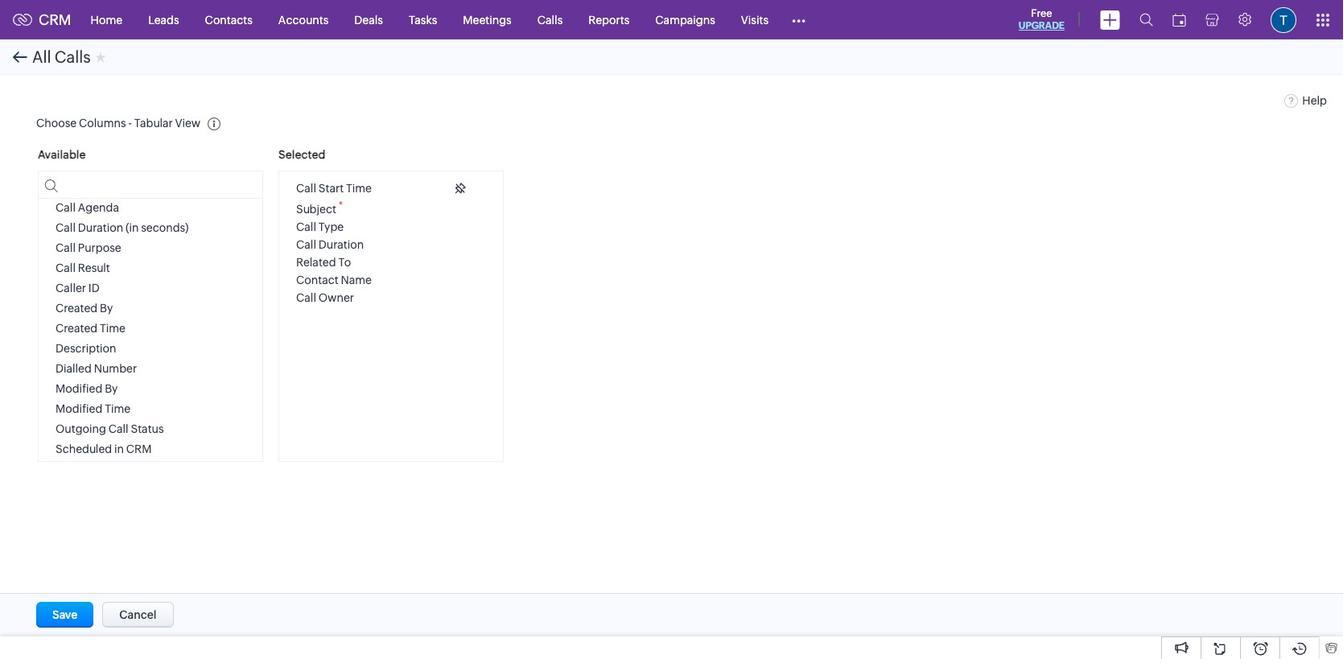 Task type: locate. For each thing, give the bounding box(es) containing it.
calls left the reports link
[[537, 13, 563, 26]]

owner
[[319, 291, 354, 304]]

created up description
[[56, 322, 98, 335]]

0 horizontal spatial crm
[[39, 11, 71, 28]]

modified
[[56, 382, 103, 395], [56, 402, 103, 415]]

view
[[175, 116, 201, 129]]

0 vertical spatial modified
[[56, 382, 103, 395]]

None text field
[[39, 171, 262, 199]]

meetings link
[[450, 0, 525, 39]]

by down result
[[100, 302, 113, 315]]

1 vertical spatial calls
[[54, 47, 91, 66]]

campaigns link
[[643, 0, 728, 39]]

1 vertical spatial duration
[[319, 238, 364, 251]]

accounts
[[278, 13, 329, 26]]

create menu image
[[1100, 10, 1121, 29]]

1 horizontal spatial duration
[[319, 238, 364, 251]]

1 horizontal spatial crm
[[126, 443, 152, 456]]

duration
[[78, 221, 123, 234], [319, 238, 364, 251]]

tabular
[[134, 116, 173, 129]]

2 vertical spatial time
[[105, 402, 131, 415]]

2 created from the top
[[56, 322, 98, 335]]

duration inside call agenda call duration (in seconds) call purpose call result caller id created by created time description dialled number modified by modified time outgoing call status scheduled in crm
[[78, 221, 123, 234]]

call agenda call duration (in seconds) call purpose call result caller id created by created time description dialled number modified by modified time outgoing call status scheduled in crm
[[56, 201, 189, 456]]

duration up to at the left top of the page
[[319, 238, 364, 251]]

result
[[78, 262, 110, 274]]

time up in
[[105, 402, 131, 415]]

0 horizontal spatial duration
[[78, 221, 123, 234]]

visits
[[741, 13, 769, 26]]

by down number at the bottom of page
[[105, 382, 118, 395]]

outgoing
[[56, 423, 106, 435]]

0 vertical spatial crm
[[39, 11, 71, 28]]

1 vertical spatial modified
[[56, 402, 103, 415]]

modified down dialled
[[56, 382, 103, 395]]

0 vertical spatial time
[[346, 182, 372, 195]]

scheduled
[[56, 443, 112, 456]]

time up description
[[100, 322, 126, 335]]

by
[[100, 302, 113, 315], [105, 382, 118, 395]]

call start time
[[296, 182, 372, 195]]

crm
[[39, 11, 71, 28], [126, 443, 152, 456]]

caller
[[56, 282, 86, 295]]

1 horizontal spatial calls
[[537, 13, 563, 26]]

(in
[[126, 221, 139, 234]]

1 vertical spatial created
[[56, 322, 98, 335]]

None button
[[102, 602, 173, 628]]

0 vertical spatial by
[[100, 302, 113, 315]]

create menu element
[[1091, 0, 1130, 39]]

search image
[[1140, 13, 1154, 27]]

1 vertical spatial by
[[105, 382, 118, 395]]

duration inside call type call duration related to contact name call owner
[[319, 238, 364, 251]]

meetings
[[463, 13, 512, 26]]

reports link
[[576, 0, 643, 39]]

0 vertical spatial created
[[56, 302, 98, 315]]

calls left mark as favorite 'image'
[[54, 47, 91, 66]]

contacts
[[205, 13, 253, 26]]

created down caller
[[56, 302, 98, 315]]

0 vertical spatial duration
[[78, 221, 123, 234]]

created
[[56, 302, 98, 315], [56, 322, 98, 335]]

crm inside call agenda call duration (in seconds) call purpose call result caller id created by created time description dialled number modified by modified time outgoing call status scheduled in crm
[[126, 443, 152, 456]]

all
[[32, 47, 51, 66]]

crm up all calls
[[39, 11, 71, 28]]

2 modified from the top
[[56, 402, 103, 415]]

in
[[114, 443, 124, 456]]

deals
[[354, 13, 383, 26]]

name
[[341, 273, 372, 286]]

call type call duration related to contact name call owner
[[296, 220, 372, 304]]

campaigns
[[655, 13, 715, 26]]

duration up purpose
[[78, 221, 123, 234]]

Other Modules field
[[782, 7, 816, 33]]

tasks link
[[396, 0, 450, 39]]

modified up outgoing
[[56, 402, 103, 415]]

seconds)
[[141, 221, 189, 234]]

calls
[[537, 13, 563, 26], [54, 47, 91, 66]]

leads link
[[135, 0, 192, 39]]

all calls
[[32, 47, 91, 66]]

1 created from the top
[[56, 302, 98, 315]]

visits link
[[728, 0, 782, 39]]

time right start
[[346, 182, 372, 195]]

status
[[131, 423, 164, 435]]

1 vertical spatial crm
[[126, 443, 152, 456]]

call
[[296, 182, 316, 195], [56, 201, 76, 214], [296, 220, 316, 233], [56, 221, 76, 234], [296, 238, 316, 251], [56, 241, 76, 254], [56, 262, 76, 274], [296, 291, 316, 304], [108, 423, 129, 435]]

None submit
[[36, 602, 94, 628]]

time
[[346, 182, 372, 195], [100, 322, 126, 335], [105, 402, 131, 415]]

choose
[[36, 116, 77, 129]]

calendar image
[[1173, 13, 1187, 26]]

agenda
[[78, 201, 119, 214]]

upgrade
[[1019, 20, 1065, 31]]

-
[[128, 116, 132, 129]]

crm right in
[[126, 443, 152, 456]]

subject
[[296, 203, 336, 215]]



Task type: describe. For each thing, give the bounding box(es) containing it.
home link
[[78, 0, 135, 39]]

1 vertical spatial time
[[100, 322, 126, 335]]

reports
[[589, 13, 630, 26]]

free upgrade
[[1019, 7, 1065, 31]]

related
[[296, 256, 336, 269]]

search element
[[1130, 0, 1163, 39]]

description
[[56, 342, 116, 355]]

id
[[88, 282, 100, 295]]

number
[[94, 362, 137, 375]]

*
[[339, 200, 343, 211]]

home
[[91, 13, 122, 26]]

1 modified from the top
[[56, 382, 103, 395]]

contacts link
[[192, 0, 266, 39]]

columns
[[79, 116, 126, 129]]

0 horizontal spatial calls
[[54, 47, 91, 66]]

profile image
[[1271, 7, 1297, 33]]

crm link
[[13, 11, 71, 28]]

help
[[1303, 94, 1327, 107]]

dialled
[[56, 362, 92, 375]]

available
[[38, 148, 86, 161]]

duration for agenda
[[78, 221, 123, 234]]

0 vertical spatial calls
[[537, 13, 563, 26]]

duration for type
[[319, 238, 364, 251]]

tasks
[[409, 13, 437, 26]]

accounts link
[[266, 0, 342, 39]]

to
[[338, 256, 351, 269]]

leads
[[148, 13, 179, 26]]

contact
[[296, 273, 339, 286]]

deals link
[[342, 0, 396, 39]]

free
[[1031, 7, 1053, 19]]

purpose
[[78, 241, 121, 254]]

calls link
[[525, 0, 576, 39]]

profile element
[[1261, 0, 1306, 39]]

help link
[[1285, 94, 1327, 107]]

type
[[319, 220, 344, 233]]

selected
[[279, 148, 326, 161]]

mark as favorite image
[[95, 50, 106, 63]]

choose columns - tabular view
[[36, 116, 201, 129]]

start
[[319, 182, 344, 195]]

subject *
[[296, 200, 343, 215]]



Task type: vqa. For each thing, say whether or not it's contained in the screenshot.
"time" to the top
yes



